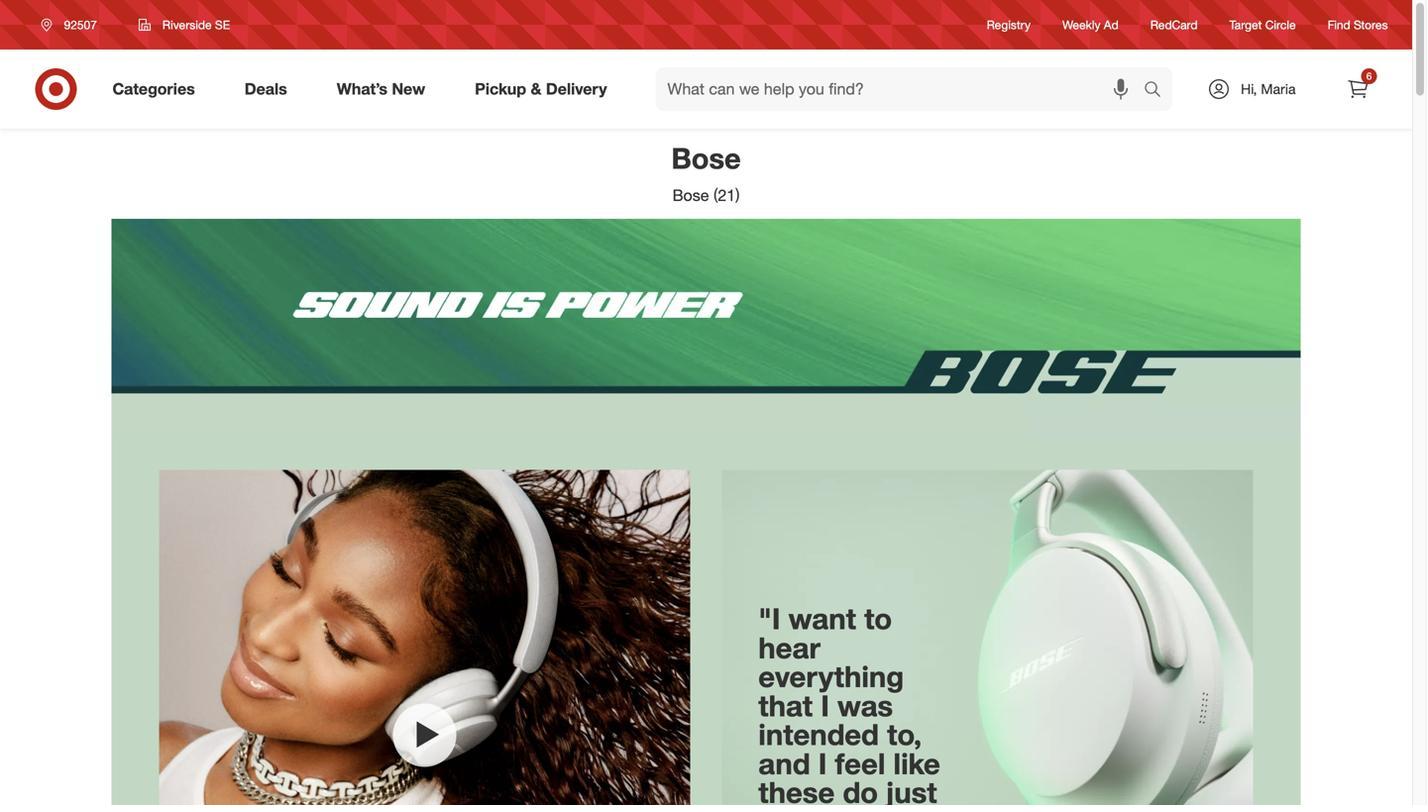 Task type: describe. For each thing, give the bounding box(es) containing it.
&
[[531, 79, 542, 99]]

target
[[1229, 17, 1262, 32]]

0 vertical spatial bose
[[671, 141, 741, 176]]

what's new link
[[320, 67, 450, 111]]

hi,
[[1241, 80, 1257, 98]]

everything
[[758, 659, 904, 695]]

to,
[[887, 717, 922, 753]]

riverside se
[[162, 17, 230, 32]]

"i want to hear everything that i was intended to, and i feel like
[[758, 601, 940, 782]]

weekly
[[1062, 17, 1101, 32]]

search
[[1135, 81, 1183, 101]]

deals
[[245, 79, 287, 99]]

92507
[[64, 17, 97, 32]]

registry link
[[987, 16, 1031, 33]]

was
[[837, 688, 893, 724]]

what's new
[[337, 79, 425, 99]]

riverside se button
[[126, 7, 243, 43]]

new
[[392, 79, 425, 99]]

categories link
[[96, 67, 220, 111]]

registry
[[987, 17, 1031, 32]]

0 vertical spatial i
[[821, 688, 829, 724]]

deals link
[[228, 67, 312, 111]]

1 vertical spatial i
[[818, 746, 827, 782]]

6 link
[[1336, 67, 1380, 111]]

categories
[[112, 79, 195, 99]]

(21)
[[714, 186, 740, 205]]

redcard
[[1150, 17, 1198, 32]]

intended
[[758, 717, 879, 753]]

What can we help you find? suggestions appear below search field
[[656, 67, 1149, 111]]

pickup
[[475, 79, 526, 99]]

riverside
[[162, 17, 212, 32]]

feel
[[835, 746, 885, 782]]

find stores link
[[1328, 16, 1388, 33]]



Task type: locate. For each thing, give the bounding box(es) containing it.
redcard link
[[1150, 16, 1198, 33]]

se
[[215, 17, 230, 32]]

92507 button
[[28, 7, 118, 43]]

target circle link
[[1229, 16, 1296, 33]]

i right that
[[821, 688, 829, 724]]

weekly ad
[[1062, 17, 1119, 32]]

hear
[[758, 630, 821, 666]]

stores
[[1354, 17, 1388, 32]]

search button
[[1135, 67, 1183, 115]]

find
[[1328, 17, 1350, 32]]

1 vertical spatial bose
[[673, 186, 709, 205]]

bose up (21)
[[671, 141, 741, 176]]

pickup & delivery link
[[458, 67, 632, 111]]

to
[[864, 601, 892, 637]]

and
[[758, 746, 810, 782]]

pickup & delivery
[[475, 79, 607, 99]]

want
[[789, 601, 856, 637]]

maria
[[1261, 80, 1296, 98]]

circle
[[1265, 17, 1296, 32]]

that
[[758, 688, 813, 724]]

weekly ad link
[[1062, 16, 1119, 33]]

delivery
[[546, 79, 607, 99]]

bose
[[671, 141, 741, 176], [673, 186, 709, 205]]

bose left (21)
[[673, 186, 709, 205]]

i
[[821, 688, 829, 724], [818, 746, 827, 782]]

bose bose (21)
[[671, 141, 741, 205]]

what's
[[337, 79, 387, 99]]

i left feel
[[818, 746, 827, 782]]

6
[[1366, 70, 1372, 82]]

like
[[893, 746, 940, 782]]

find stores
[[1328, 17, 1388, 32]]

ad
[[1104, 17, 1119, 32]]

hi, maria
[[1241, 80, 1296, 98]]

bose inside bose bose (21)
[[673, 186, 709, 205]]

target circle
[[1229, 17, 1296, 32]]

"i
[[758, 601, 780, 637]]



Task type: vqa. For each thing, say whether or not it's contained in the screenshot.
Count 160Ct on the right bottom of the page
no



